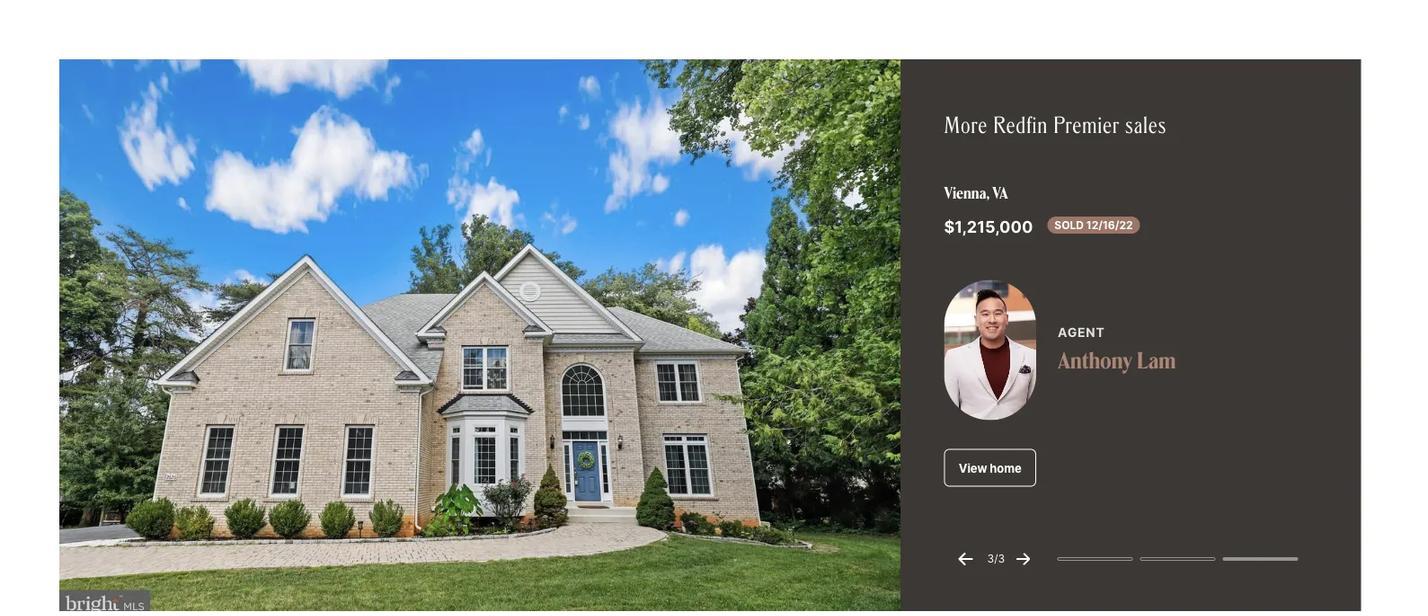 Task type: describe. For each thing, give the bounding box(es) containing it.
2 3 from the left
[[998, 553, 1005, 566]]

view home button
[[944, 449, 1036, 487]]

view home
[[959, 461, 1022, 475]]

view
[[959, 461, 987, 475]]

1 3 from the left
[[987, 553, 994, 566]]

anthony lam link
[[1058, 345, 1176, 374]]

anthony
[[1058, 345, 1132, 374]]

redfin agent image
[[944, 280, 1036, 420]]

vienna , va
[[944, 181, 1008, 202]]

sold 12/16/22
[[1055, 218, 1133, 231]]

premier
[[1053, 109, 1120, 139]]

sold
[[1055, 218, 1084, 231]]

agent
[[1058, 325, 1105, 340]]



Task type: locate. For each thing, give the bounding box(es) containing it.
sales
[[1125, 109, 1167, 139]]

agent anthony lam
[[1058, 325, 1176, 374]]

more redfin premier sales
[[944, 109, 1167, 139]]

3
[[987, 553, 994, 566], [998, 553, 1005, 566]]

lam
[[1137, 345, 1176, 374]]

/
[[994, 553, 998, 566]]

,
[[987, 181, 989, 202]]

home
[[990, 461, 1022, 475]]

va
[[993, 181, 1008, 202]]

redfin
[[993, 109, 1048, 139]]

more
[[944, 109, 988, 139]]

$1,215,000
[[944, 216, 1033, 236]]

vienna
[[944, 181, 987, 202]]

0 horizontal spatial 3
[[987, 553, 994, 566]]

1 horizontal spatial 3
[[998, 553, 1005, 566]]

12/16/22
[[1087, 218, 1133, 231]]

3 / 3
[[987, 553, 1005, 566]]



Task type: vqa. For each thing, say whether or not it's contained in the screenshot.
Vienna , VA
yes



